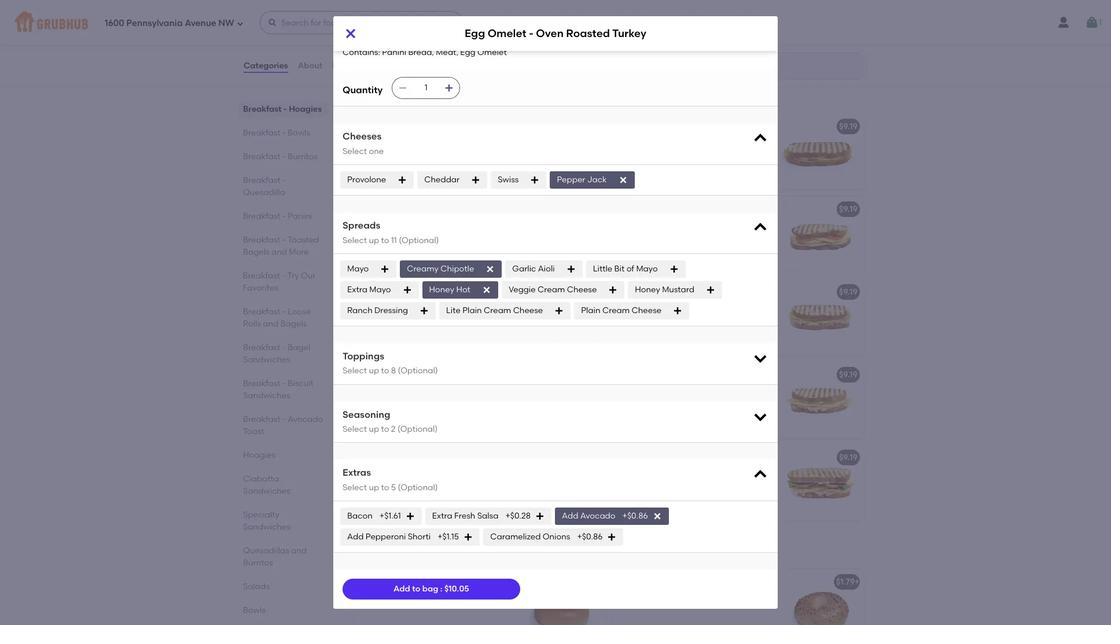 Task type: describe. For each thing, give the bounding box(es) containing it.
applewood inside "contains: panini bread, applewood smoked bacon, egg omelet"
[[453, 138, 498, 147]]

bread, inside contains: provolone, panini bread, ranch dressing, meat, tomato, spinach, applewood smoked bacon, egg omelet
[[728, 469, 754, 479]]

one
[[369, 146, 384, 156]]

applewood up "contains: panini bread, applewood smoked bacon, egg omelet"
[[414, 121, 460, 131]]

garlic aioli
[[512, 264, 555, 274]]

about
[[298, 61, 322, 71]]

1 horizontal spatial plain
[[463, 305, 482, 315]]

meat, inside contains: cheddar, panini bread, veggie cream cheese, meat, tomato, spinach, applewood smoked bacon, egg omelet
[[452, 480, 475, 490]]

meat, inside contains: provolone, panini bread, ranch dressing, meat, tomato, spinach, applewood smoked bacon, egg omelet
[[684, 480, 706, 490]]

applewood inside contains: provolone, panini bread, ranch dressing, meat, tomato, spinach, applewood smoked bacon, egg omelet
[[655, 492, 701, 502]]

cali for provolone,
[[673, 452, 689, 462]]

salads
[[243, 582, 270, 591]]

our
[[301, 271, 316, 281]]

bag
[[422, 584, 438, 594]]

chipotle,
[[394, 398, 429, 408]]

to for extras
[[381, 483, 389, 493]]

breakfast - hoagies
[[243, 104, 322, 114]]

meat, down egg omelet - honey smoked turkey
[[713, 220, 735, 230]]

1 horizontal spatial pepper
[[557, 175, 585, 185]]

cream down 'bit'
[[602, 305, 630, 315]]

panini inside contains: cheddar, panini bread, veggie cream cheese, meat, tomato, spinach, applewood smoked bacon, egg omelet
[[438, 469, 462, 479]]

$1.79 +
[[836, 577, 860, 587]]

honey mustard
[[635, 285, 694, 294]]

2 horizontal spatial ranch
[[786, 452, 811, 462]]

ranch dressing
[[347, 305, 408, 315]]

everything bagel image
[[778, 569, 865, 625]]

swiss
[[498, 175, 519, 185]]

$9.19 for egg omelet - cali style turkey and bacon ranch
[[839, 452, 858, 462]]

spinach, inside contains: provolone, panini bread, ranch dressing, meat, tomato, spinach, applewood smoked bacon, egg omelet
[[619, 492, 654, 502]]

0 vertical spatial breakfast - panini
[[352, 88, 461, 102]]

applewood inside contains: cheddar, panini bread, veggie cream cheese, meat, tomato, spinach, applewood smoked bacon, egg omelet
[[430, 492, 475, 502]]

honey for honey hot
[[429, 285, 454, 294]]

bread, inside contains: pepper jack, panini bread, applewood smoked bacon, jalapenos, egg omelet
[[739, 386, 764, 396]]

bowls inside tab
[[243, 605, 265, 615]]

pennsylvania
[[126, 18, 183, 28]]

0 vertical spatial ranch
[[347, 305, 373, 315]]

+$0.86 for caramelized onions
[[577, 532, 603, 542]]

pepper for contains: pepper jack, panini bread, creamy chipotle, applewood smoked bacon, salsa, egg omelet
[[399, 386, 428, 396]]

more inside tab
[[289, 247, 309, 257]]

5
[[391, 483, 396, 493]]

mustard
[[662, 285, 694, 294]]

1 vertical spatial toasted
[[422, 543, 471, 558]]

panini inside "contains: panini bread, applewood smoked bacon, egg omelet"
[[399, 138, 424, 147]]

try
[[288, 271, 299, 281]]

loose
[[288, 307, 311, 317]]

breakfast - burritos
[[243, 152, 318, 161]]

honey hot
[[429, 285, 470, 294]]

plain bagel button
[[353, 569, 605, 625]]

contains: fresh salsa, egg omelet, tortilla, oven roasted turkey button
[[353, 0, 605, 65]]

$9.19 for egg omelet - oven roasted turkey
[[580, 287, 598, 297]]

contains: panini bread, meat, egg omelet for egg omelet - honey smoked turkey
[[619, 220, 752, 242]]

nw
[[218, 18, 234, 28]]

style for cheddar,
[[432, 452, 452, 462]]

contains: pepper jack, panini bread, creamy chipotle, applewood smoked bacon, salsa, egg omelet
[[360, 386, 505, 419]]

:
[[440, 584, 442, 594]]

egg omelet - applewood smoked bacon
[[360, 121, 522, 131]]

panini inside 'tab'
[[288, 211, 312, 221]]

contains: inside contains: pepper jack, panini bread, applewood smoked bacon, jalapenos, egg omelet
[[619, 386, 657, 396]]

breakfast - avocado toast
[[243, 414, 323, 436]]

up for spreads
[[369, 235, 379, 245]]

toast
[[243, 427, 264, 436]]

bowls inside tab
[[288, 128, 310, 138]]

turkey inside contains: fresh salsa, egg omelet, tortilla, oven roasted turkey
[[447, 26, 473, 35]]

contains: fresh salsa, egg omelet, tortilla, oven roasted turkey
[[360, 14, 496, 35]]

jack, for bacon,
[[689, 386, 711, 396]]

1 vertical spatial chipotle
[[457, 370, 492, 379]]

+
[[855, 577, 860, 587]]

cream right lite
[[484, 305, 511, 315]]

breakfast - burritos tab
[[243, 150, 324, 163]]

to for toppings
[[381, 366, 389, 376]]

2 horizontal spatial oven
[[536, 27, 564, 40]]

fresh for contains:
[[399, 14, 420, 24]]

seasoning
[[343, 409, 390, 420]]

contains: panini bread, meat, egg omelet for egg omelet - ham
[[360, 220, 493, 242]]

smoked inside contains: pepper jack, panini bread, applewood smoked bacon, jalapenos, egg omelet
[[666, 398, 698, 408]]

add pepperoni shorti
[[347, 532, 431, 542]]

egg omelet - sausage patty
[[619, 287, 731, 297]]

$9.19 for egg omelet - cali style cheesy turkey and bacon
[[580, 452, 598, 462]]

- inside 'breakfast - biscuit sandwiches'
[[282, 378, 286, 388]]

salads tab
[[243, 580, 324, 593]]

$9.19 for egg omelet - egg
[[839, 121, 858, 131]]

omelet inside contains: cheddar, panini bread, veggie cream cheese, meat, tomato, spinach, applewood smoked bacon, egg omelet
[[440, 504, 470, 514]]

1 horizontal spatial more
[[545, 543, 576, 558]]

contains: inside contains: fresh salsa, egg omelet, tortilla, oven roasted turkey
[[360, 14, 398, 24]]

1 horizontal spatial oven
[[414, 287, 435, 297]]

egg omelet - egg image
[[778, 114, 865, 189]]

bacon, inside contains: cheddar, panini bread, veggie cream cheese, meat, tomato, spinach, applewood smoked bacon, egg omelet
[[394, 504, 421, 514]]

spinach, inside contains: cheddar, panini bread, veggie cream cheese, meat, tomato, spinach, applewood smoked bacon, egg omelet
[[394, 492, 428, 502]]

1 horizontal spatial patty
[[710, 287, 731, 297]]

dressing,
[[646, 480, 682, 490]]

plain for plain cream cheese
[[581, 305, 600, 315]]

salsa
[[477, 511, 499, 521]]

quesadillas and burritos
[[243, 546, 307, 568]]

contains: for egg omelet - cali style cheesy turkey and bacon
[[360, 469, 398, 479]]

1 horizontal spatial veggie
[[509, 285, 536, 294]]

little
[[593, 264, 612, 274]]

sandwiches inside breakfast - bagel sandwiches
[[243, 355, 290, 365]]

0 horizontal spatial mayo
[[347, 264, 369, 274]]

bacon, inside contains: pepper jack, panini bread, applewood smoked bacon, jalapenos, egg omelet
[[700, 398, 728, 408]]

2 horizontal spatial honey
[[673, 204, 699, 214]]

- inside 'tab'
[[282, 211, 286, 221]]

contains: for egg omelet - ham
[[360, 220, 398, 230]]

up for extras
[[369, 483, 379, 493]]

caramelized
[[490, 532, 541, 542]]

caramelized onions
[[490, 532, 570, 542]]

to for spreads
[[381, 235, 389, 245]]

bit
[[614, 264, 625, 274]]

bread, inside contains: pepper jack, panini bread, creamy chipotle, applewood smoked bacon, salsa, egg omelet
[[479, 386, 505, 396]]

lite plain cream cheese
[[446, 305, 543, 315]]

specialty sandwiches tab
[[243, 509, 324, 533]]

biscuit
[[288, 378, 314, 388]]

bagel inside "button"
[[382, 577, 405, 587]]

cheddar
[[424, 175, 460, 185]]

quesadilla
[[243, 188, 285, 197]]

egg omelet - egg
[[619, 121, 689, 131]]

meat, up creamy chipotle
[[453, 220, 476, 230]]

egg omelet - applewood smoked bacon image
[[519, 114, 605, 189]]

toppings select up to 8 (optional)
[[343, 351, 438, 376]]

extras select up to 5 (optional)
[[343, 467, 438, 493]]

contains: panini bread, applewood smoked bacon, egg omelet
[[360, 138, 498, 159]]

burritos for breakfast - burritos
[[288, 152, 318, 161]]

jack
[[587, 175, 607, 185]]

shorti
[[408, 532, 431, 542]]

smoked inside "contains: panini bread, applewood smoked bacon, egg omelet"
[[360, 149, 392, 159]]

select for extras
[[343, 483, 367, 493]]

1 horizontal spatial mayo
[[369, 285, 391, 294]]

contains: panini bread, egg omelet
[[619, 138, 759, 147]]

ciabatta
[[243, 474, 279, 484]]

salsa, inside contains: fresh salsa, egg omelet, tortilla, oven roasted turkey
[[422, 14, 446, 24]]

add for add pepperoni shorti
[[347, 532, 364, 542]]

8
[[391, 366, 396, 376]]

select for seasoning
[[343, 424, 367, 434]]

omelet inside contains: pepper jack, panini bread, creamy chipotle, applewood smoked bacon, salsa, egg omelet
[[466, 409, 495, 419]]

smoked inside contains: pepper jack, panini bread, creamy chipotle, applewood smoked bacon, salsa, egg omelet
[[360, 409, 392, 419]]

contains: up reviews
[[343, 47, 380, 57]]

breakfast - toasted bagels and more tab
[[243, 234, 324, 258]]

egg inside contains: panini bread, egg omelet, sausage patty
[[713, 303, 728, 313]]

breakfast - bagel sandwiches tab
[[243, 341, 324, 366]]

breakfast for breakfast - bowls tab
[[243, 128, 280, 138]]

breakfast for breakfast - biscuit sandwiches tab
[[243, 378, 280, 388]]

reviews
[[332, 61, 364, 71]]

dressing
[[374, 305, 408, 315]]

hot
[[456, 285, 470, 294]]

to left bag
[[412, 584, 420, 594]]

breakfast - loose rolls and bagels tab
[[243, 306, 324, 330]]

avenue
[[185, 18, 216, 28]]

plain bagel image
[[519, 569, 605, 625]]

(optional) for seasoning
[[398, 424, 438, 434]]

honey for honey mustard
[[635, 285, 660, 294]]

quesadillas and burritos tab
[[243, 545, 324, 569]]

oven inside contains: fresh salsa, egg omelet, tortilla, oven roasted turkey
[[390, 26, 411, 35]]

panini inside contains: pepper jack, panini bread, applewood smoked bacon, jalapenos, egg omelet
[[713, 386, 737, 396]]

bacon, inside "contains: panini bread, applewood smoked bacon, egg omelet"
[[394, 149, 421, 159]]

breakfast - bowls tab
[[243, 127, 324, 139]]

panini inside contains: provolone, panini bread, ranch dressing, meat, tomato, spinach, applewood smoked bacon, egg omelet
[[702, 469, 726, 479]]

2 horizontal spatial mayo
[[636, 264, 658, 274]]

bacon, inside contains: pepper jack, panini bread, creamy chipotle, applewood smoked bacon, salsa, egg omelet
[[394, 409, 421, 419]]

+$1.61
[[380, 511, 401, 521]]

svg image inside 1 button
[[1085, 16, 1099, 30]]

(optional) for extras
[[398, 483, 438, 493]]

contains: panini bread, meat, egg omelet down contains: fresh salsa, egg omelet, tortilla, oven roasted turkey
[[343, 47, 507, 57]]

$9.19 for egg omelet - honey smoked turkey
[[839, 204, 858, 214]]

cheese for veggie cream cheese
[[567, 285, 597, 294]]

contains: for egg omelet - honey smoked turkey
[[619, 220, 657, 230]]

- inside breakfast - quesadilla
[[282, 175, 286, 185]]

plain for plain bagel
[[360, 577, 380, 587]]

$9.19 for egg omelet - ham
[[580, 204, 598, 214]]

omelet inside contains: pepper jack, panini bread, applewood smoked bacon, jalapenos, egg omelet
[[682, 409, 711, 419]]

contains: provolone, panini bread, ranch dressing, meat, tomato, spinach, applewood smoked bacon, egg omelet
[[619, 469, 764, 514]]

egg inside contains: cheddar, panini bread, veggie cream cheese, meat, tomato, spinach, applewood smoked bacon, egg omelet
[[423, 504, 438, 514]]

contains: pepper jack, panini bread, applewood smoked bacon, jalapenos, egg omelet
[[619, 386, 764, 419]]

breakfast down pepperoni
[[352, 543, 412, 558]]

panini inside contains: pepper jack, panini bread, creamy chipotle, applewood smoked bacon, salsa, egg omelet
[[453, 386, 478, 396]]

1600 pennsylvania avenue nw
[[105, 18, 234, 28]]

extra mayo
[[347, 285, 391, 294]]

1600
[[105, 18, 124, 28]]

contains: for egg omelet - oven roasted turkey
[[360, 303, 398, 313]]

categories
[[244, 61, 288, 71]]

egg omelet - honey smoked turkey
[[619, 204, 760, 214]]

contains: for egg omelet - southwest chipotle bacon
[[360, 386, 398, 396]]

bread, inside contains: panini bread, egg omelet, sausage patty
[[685, 303, 711, 313]]

egg omelet - spicy bacon image
[[778, 362, 865, 437]]

fresh for extra
[[454, 511, 475, 521]]

1
[[1099, 17, 1102, 27]]

cheese for plain cream cheese
[[632, 305, 662, 315]]

about button
[[297, 45, 323, 87]]

omelet, for contains: fresh salsa, egg omelet, tortilla, oven roasted turkey
[[465, 14, 496, 24]]

- inside breakfast - try our favorites
[[282, 271, 286, 281]]

breakfast - quesadilla
[[243, 175, 286, 197]]

breakfast for breakfast - quesadilla tab on the left top
[[243, 175, 280, 185]]

1 button
[[1085, 12, 1102, 33]]

lite
[[446, 305, 461, 315]]

0 vertical spatial creamy
[[407, 264, 439, 274]]

2 horizontal spatial bagels
[[474, 543, 516, 558]]

breakfast - bagel sandwiches
[[243, 343, 310, 365]]

pepperoni
[[366, 532, 406, 542]]

breakfast - try our favorites tab
[[243, 270, 324, 294]]

egg omelet - spicy turkey & egg image
[[519, 0, 605, 65]]

creamy inside contains: pepper jack, panini bread, creamy chipotle, applewood smoked bacon, salsa, egg omelet
[[360, 398, 392, 408]]

extras
[[343, 467, 371, 478]]

plain cream cheese
[[581, 305, 662, 315]]

of
[[627, 264, 634, 274]]

add avocado
[[562, 511, 615, 521]]



Task type: locate. For each thing, give the bounding box(es) containing it.
0 vertical spatial breakfast - toasted bagels and more
[[243, 235, 319, 257]]

0 vertical spatial extra
[[347, 285, 367, 294]]

contains: up jalapenos,
[[619, 386, 657, 396]]

to left 5
[[381, 483, 389, 493]]

contains: panini bread, meat, egg omelet down honey hot
[[360, 303, 493, 325]]

0 vertical spatial egg omelet - oven roasted turkey
[[465, 27, 646, 40]]

1 horizontal spatial burritos
[[288, 152, 318, 161]]

contains: for egg omelet - egg
[[619, 138, 657, 147]]

tomato, up the +$1.61
[[360, 492, 392, 502]]

sandwiches
[[243, 355, 290, 365], [243, 391, 290, 400], [243, 486, 290, 496], [243, 522, 290, 532]]

1 horizontal spatial tomato,
[[708, 480, 741, 490]]

contains: inside contains: pepper jack, panini bread, creamy chipotle, applewood smoked bacon, salsa, egg omelet
[[360, 386, 398, 396]]

11
[[391, 235, 397, 245]]

cheeses
[[343, 131, 382, 142]]

1 horizontal spatial fresh
[[454, 511, 475, 521]]

onions
[[543, 532, 570, 542]]

jalapenos,
[[619, 409, 663, 419]]

roasted inside contains: fresh salsa, egg omelet, tortilla, oven roasted turkey
[[413, 26, 446, 35]]

select inside extras select up to 5 (optional)
[[343, 483, 367, 493]]

select inside cheeses select one
[[343, 146, 367, 156]]

omelet inside "contains: panini bread, applewood smoked bacon, egg omelet"
[[440, 149, 470, 159]]

1 vertical spatial add
[[347, 532, 364, 542]]

bagel left bag
[[382, 577, 405, 587]]

1 jack, from the left
[[430, 386, 451, 396]]

jack, for applewood
[[430, 386, 451, 396]]

up inside seasoning select up to 2 (optional)
[[369, 424, 379, 434]]

1 horizontal spatial jack,
[[689, 386, 711, 396]]

0 vertical spatial fresh
[[399, 14, 420, 24]]

patty
[[710, 287, 731, 297], [656, 315, 676, 325]]

contains: inside contains: cheddar, panini bread, veggie cream cheese, meat, tomato, spinach, applewood smoked bacon, egg omelet
[[360, 469, 398, 479]]

0 vertical spatial veggie
[[509, 285, 536, 294]]

and inside quesadillas and burritos
[[291, 546, 307, 556]]

breakfast for breakfast - hoagies tab
[[243, 104, 282, 114]]

breakfast for the breakfast - bagel sandwiches tab
[[243, 343, 280, 352]]

main navigation navigation
[[0, 0, 1111, 45]]

contains: up tortilla,
[[360, 14, 398, 24]]

sausage down honey mustard
[[619, 315, 654, 325]]

0 horizontal spatial pepper
[[399, 386, 428, 396]]

smoked inside contains: provolone, panini bread, ranch dressing, meat, tomato, spinach, applewood smoked bacon, egg omelet
[[703, 492, 734, 502]]

0 horizontal spatial more
[[289, 247, 309, 257]]

salsa, inside contains: pepper jack, panini bread, creamy chipotle, applewood smoked bacon, salsa, egg omelet
[[423, 409, 447, 419]]

(optional) down "cheddar,"
[[398, 483, 438, 493]]

up down seasoning
[[369, 424, 379, 434]]

cali for cheddar,
[[414, 452, 430, 462]]

cheese,
[[418, 480, 450, 490]]

(optional) right "2"
[[398, 424, 438, 434]]

egg omelet - sausage patty image
[[778, 279, 865, 355]]

+$1.15
[[438, 532, 459, 542]]

up for toppings
[[369, 366, 379, 376]]

tortilla,
[[360, 26, 388, 35]]

patty inside contains: panini bread, egg omelet, sausage patty
[[656, 315, 676, 325]]

bacon, down 5
[[394, 504, 421, 514]]

egg omelet - southwest chipotle bacon image
[[519, 362, 605, 437]]

0 vertical spatial tomato,
[[708, 480, 741, 490]]

veggie down garlic
[[509, 285, 536, 294]]

add for add avocado
[[562, 511, 578, 521]]

contains: panini bread, meat, egg omelet for egg omelet - oven roasted turkey
[[360, 303, 493, 325]]

chipotle right southwest
[[457, 370, 492, 379]]

(optional)
[[399, 235, 439, 245], [398, 366, 438, 376], [398, 424, 438, 434], [398, 483, 438, 493]]

0 horizontal spatial breakfast - panini
[[243, 211, 312, 221]]

1 style from the left
[[432, 452, 452, 462]]

breakfast - panini tab
[[243, 210, 324, 222]]

(optional) for spreads
[[399, 235, 439, 245]]

- inside breakfast - avocado toast
[[282, 414, 286, 424]]

2 horizontal spatial cheese
[[632, 305, 662, 315]]

1 horizontal spatial +$0.86
[[622, 511, 648, 521]]

1 vertical spatial veggie
[[360, 480, 387, 490]]

select for toppings
[[343, 366, 367, 376]]

2 spinach, from the left
[[619, 492, 654, 502]]

breakfast for breakfast - avocado toast tab
[[243, 414, 280, 424]]

+$0.28
[[505, 511, 531, 521]]

to inside spreads select up to 11 (optional)
[[381, 235, 389, 245]]

select for cheeses
[[343, 146, 367, 156]]

egg omelet - cali style cheesy turkey and bacon image
[[519, 445, 605, 520]]

cheddar,
[[399, 469, 436, 479]]

bowls
[[288, 128, 310, 138], [243, 605, 265, 615]]

0 vertical spatial salsa,
[[422, 14, 446, 24]]

roasted
[[413, 26, 446, 35], [566, 27, 610, 40], [437, 287, 470, 297]]

bacon, right one
[[394, 149, 421, 159]]

cream inside contains: cheddar, panini bread, veggie cream cheese, meat, tomato, spinach, applewood smoked bacon, egg omelet
[[389, 480, 416, 490]]

toppings
[[343, 351, 384, 362]]

to for seasoning
[[381, 424, 389, 434]]

bread, inside contains: cheddar, panini bread, veggie cream cheese, meat, tomato, spinach, applewood smoked bacon, egg omelet
[[464, 469, 490, 479]]

sausage
[[673, 287, 708, 297], [619, 315, 654, 325]]

egg inside contains: pepper jack, panini bread, creamy chipotle, applewood smoked bacon, salsa, egg omelet
[[448, 409, 464, 419]]

1 horizontal spatial spinach,
[[619, 492, 654, 502]]

jack,
[[430, 386, 451, 396], [689, 386, 711, 396]]

ham
[[414, 204, 433, 214]]

rolls
[[243, 319, 261, 329]]

breakfast inside breakfast - quesadilla
[[243, 175, 280, 185]]

0 horizontal spatial creamy
[[360, 398, 392, 408]]

0 vertical spatial more
[[289, 247, 309, 257]]

sandwiches up 'breakfast - biscuit sandwiches'
[[243, 355, 290, 365]]

1 horizontal spatial hoagies
[[289, 104, 322, 114]]

bread, inside "contains: panini bread, applewood smoked bacon, egg omelet"
[[426, 138, 451, 147]]

0 vertical spatial bagels
[[243, 247, 269, 257]]

applewood up jalapenos,
[[619, 398, 664, 408]]

add to bag : $10.05
[[394, 584, 469, 594]]

omelet, for contains: panini bread, egg omelet, sausage patty
[[730, 303, 761, 313]]

burritos
[[288, 152, 318, 161], [243, 558, 273, 568]]

egg inside contains: provolone, panini bread, ranch dressing, meat, tomato, spinach, applewood smoked bacon, egg omelet
[[619, 504, 634, 514]]

spreads
[[343, 220, 380, 231]]

1 sandwiches from the top
[[243, 355, 290, 365]]

5 select from the top
[[343, 483, 367, 493]]

0 vertical spatial +$0.86
[[622, 511, 648, 521]]

0 horizontal spatial omelet,
[[465, 14, 496, 24]]

1 vertical spatial bagel
[[382, 577, 405, 587]]

applewood inside contains: pepper jack, panini bread, creamy chipotle, applewood smoked bacon, salsa, egg omelet
[[431, 398, 476, 408]]

3 up from the top
[[369, 424, 379, 434]]

ciabatta sandwiches tab
[[243, 473, 324, 497]]

1 vertical spatial avocado
[[580, 511, 615, 521]]

ciabatta sandwiches
[[243, 474, 290, 496]]

to left '8'
[[381, 366, 389, 376]]

(optional) right '8'
[[398, 366, 438, 376]]

breakfast - hoagies tab
[[243, 103, 324, 115]]

panini inside contains: panini bread, egg omelet, sausage patty
[[659, 303, 683, 313]]

breakfast - panini down quesadilla
[[243, 211, 312, 221]]

select down extras
[[343, 483, 367, 493]]

2 vertical spatial add
[[394, 584, 410, 594]]

0 horizontal spatial honey
[[429, 285, 454, 294]]

1 vertical spatial creamy
[[360, 398, 392, 408]]

ranch inside contains: provolone, panini bread, ranch dressing, meat, tomato, spinach, applewood smoked bacon, egg omelet
[[619, 480, 645, 490]]

1 vertical spatial +$0.86
[[577, 532, 603, 542]]

salsa,
[[422, 14, 446, 24], [423, 409, 447, 419]]

applewood down egg omelet - southwest chipotle bacon
[[431, 398, 476, 408]]

sandwiches inside 'breakfast - biscuit sandwiches'
[[243, 391, 290, 400]]

chipotle up hot
[[441, 264, 474, 274]]

burritos inside quesadillas and burritos
[[243, 558, 273, 568]]

meat, down hot
[[453, 303, 476, 313]]

bowls up breakfast - burritos tab on the left top of the page
[[288, 128, 310, 138]]

contains: down '8'
[[360, 386, 398, 396]]

1 vertical spatial egg omelet - oven roasted turkey
[[360, 287, 497, 297]]

seasoning select up to 2 (optional)
[[343, 409, 438, 434]]

smoked inside contains: cheddar, panini bread, veggie cream cheese, meat, tomato, spinach, applewood smoked bacon, egg omelet
[[360, 504, 392, 514]]

bagels
[[243, 247, 269, 257], [281, 319, 307, 329], [474, 543, 516, 558]]

1 horizontal spatial bowls
[[288, 128, 310, 138]]

up left 5
[[369, 483, 379, 493]]

0 vertical spatial hoagies
[[289, 104, 322, 114]]

0 horizontal spatial sausage
[[619, 315, 654, 325]]

1 horizontal spatial avocado
[[580, 511, 615, 521]]

plain
[[463, 305, 482, 315], [581, 305, 600, 315], [360, 577, 380, 587]]

meat, down cheesy
[[452, 480, 475, 490]]

egg omelet - oven roasted turkey image
[[519, 279, 605, 355]]

creamy up honey hot
[[407, 264, 439, 274]]

1 vertical spatial omelet,
[[730, 303, 761, 313]]

breakfast down reviews button
[[352, 88, 412, 102]]

creamy up seasoning
[[360, 398, 392, 408]]

spinach, down "cheddar,"
[[394, 492, 428, 502]]

4 select from the top
[[343, 424, 367, 434]]

1 horizontal spatial add
[[394, 584, 410, 594]]

$10.05
[[444, 584, 469, 594]]

extra up +$1.15
[[432, 511, 452, 521]]

contains: down extra mayo
[[360, 303, 398, 313]]

breakfast inside 'tab'
[[243, 211, 280, 221]]

1 horizontal spatial sausage
[[673, 287, 708, 297]]

select for spreads
[[343, 235, 367, 245]]

contains: cheddar, panini bread, veggie cream cheese, meat, tomato, spinach, applewood smoked bacon, egg omelet
[[360, 469, 490, 514]]

aioli
[[538, 264, 555, 274]]

reviews button
[[332, 45, 365, 87]]

breakfast - biscuit sandwiches tab
[[243, 377, 324, 402]]

- inside the breakfast - loose rolls and bagels
[[282, 307, 286, 317]]

2 jack, from the left
[[689, 386, 711, 396]]

cream
[[538, 285, 565, 294], [484, 305, 511, 315], [602, 305, 630, 315], [389, 480, 416, 490]]

1 vertical spatial salsa,
[[423, 409, 447, 419]]

2 style from the left
[[691, 452, 711, 462]]

0 horizontal spatial plain
[[360, 577, 380, 587]]

2 vertical spatial ranch
[[619, 480, 645, 490]]

cream down aioli
[[538, 285, 565, 294]]

plain right lite
[[463, 305, 482, 315]]

categories button
[[243, 45, 289, 87]]

Input item quantity number field
[[413, 78, 439, 98]]

breakfast up breakfast - burritos
[[243, 128, 280, 138]]

pepper up chipotle,
[[399, 386, 428, 396]]

0 horizontal spatial toasted
[[288, 235, 319, 245]]

mayo up ranch dressing
[[369, 285, 391, 294]]

contains: up provolone
[[360, 138, 398, 147]]

burritos for quesadillas and burritos
[[243, 558, 273, 568]]

patty down egg omelet - sausage patty
[[656, 315, 676, 325]]

bagels inside the breakfast - loose rolls and bagels
[[281, 319, 307, 329]]

breakfast down the rolls
[[243, 343, 280, 352]]

contains: inside contains: provolone, panini bread, ranch dressing, meat, tomato, spinach, applewood smoked bacon, egg omelet
[[619, 469, 657, 479]]

+$0.86 for add avocado
[[622, 511, 648, 521]]

0 horizontal spatial extra
[[347, 285, 367, 294]]

breakfast down breakfast - bowls
[[243, 152, 280, 161]]

extra fresh salsa
[[432, 511, 499, 521]]

contains: up 'of'
[[619, 220, 657, 230]]

0 horizontal spatial ranch
[[347, 305, 373, 315]]

plain inside "button"
[[360, 577, 380, 587]]

1 vertical spatial hoagies
[[243, 450, 275, 460]]

up down the "spreads"
[[369, 235, 379, 245]]

egg omelet - ham image
[[519, 197, 605, 272]]

breakfast for breakfast - burritos tab on the left top of the page
[[243, 152, 280, 161]]

pepper for contains: pepper jack, panini bread, applewood smoked bacon, jalapenos, egg omelet
[[659, 386, 687, 396]]

2 horizontal spatial add
[[562, 511, 578, 521]]

0 horizontal spatial avocado
[[288, 414, 323, 424]]

egg inside "contains: panini bread, applewood smoked bacon, egg omelet"
[[423, 149, 438, 159]]

pepper
[[557, 175, 585, 185], [399, 386, 428, 396], [659, 386, 687, 396]]

3 sandwiches from the top
[[243, 486, 290, 496]]

egg inside contains: pepper jack, panini bread, applewood smoked bacon, jalapenos, egg omelet
[[665, 409, 680, 419]]

breakfast - toasted bagels and more down +$1.15
[[352, 543, 576, 558]]

contains: for egg omelet - cali style turkey and bacon ranch
[[619, 469, 657, 479]]

extra for extra fresh salsa
[[432, 511, 452, 521]]

pepper left jack
[[557, 175, 585, 185]]

1 select from the top
[[343, 146, 367, 156]]

2 cali from the left
[[673, 452, 689, 462]]

- inside breakfast - bagel sandwiches
[[282, 343, 286, 352]]

mayo right 'of'
[[636, 264, 658, 274]]

pepper inside contains: pepper jack, panini bread, applewood smoked bacon, jalapenos, egg omelet
[[659, 386, 687, 396]]

jack, inside contains: pepper jack, panini bread, creamy chipotle, applewood smoked bacon, salsa, egg omelet
[[430, 386, 451, 396]]

to left "2"
[[381, 424, 389, 434]]

toasted down +$1.15
[[422, 543, 471, 558]]

1 up from the top
[[369, 235, 379, 245]]

cheese down honey mustard
[[632, 305, 662, 315]]

garlic
[[512, 264, 536, 274]]

+$0.86 down add avocado
[[577, 532, 603, 542]]

breakfast down breakfast - bagel sandwiches
[[243, 378, 280, 388]]

1 horizontal spatial bagel
[[382, 577, 405, 587]]

and inside the breakfast - loose rolls and bagels
[[263, 319, 279, 329]]

egg omelet - oven roasted turkey
[[465, 27, 646, 40], [360, 287, 497, 297]]

applewood inside contains: pepper jack, panini bread, applewood smoked bacon, jalapenos, egg omelet
[[619, 398, 664, 408]]

breakfast inside breakfast - try our favorites
[[243, 271, 280, 281]]

breakfast inside breakfast - bagel sandwiches
[[243, 343, 280, 352]]

meat, down contains: fresh salsa, egg omelet, tortilla, oven roasted turkey
[[436, 47, 458, 57]]

0 horizontal spatial tomato,
[[360, 492, 392, 502]]

breakfast - try our favorites
[[243, 271, 316, 293]]

sausage inside contains: panini bread, egg omelet, sausage patty
[[619, 315, 654, 325]]

style for provolone,
[[691, 452, 711, 462]]

0 horizontal spatial cali
[[414, 452, 430, 462]]

mayo
[[347, 264, 369, 274], [636, 264, 658, 274], [369, 285, 391, 294]]

spinach, down 'dressing,'
[[619, 492, 654, 502]]

avocado inside breakfast - avocado toast
[[288, 414, 323, 424]]

0 horizontal spatial jack,
[[430, 386, 451, 396]]

0 horizontal spatial add
[[347, 532, 364, 542]]

to left 11
[[381, 235, 389, 245]]

contains: down honey mustard
[[619, 303, 657, 313]]

0 horizontal spatial burritos
[[243, 558, 273, 568]]

breakfast - panini up egg omelet - applewood smoked bacon
[[352, 88, 461, 102]]

pepper up jalapenos,
[[659, 386, 687, 396]]

to inside seasoning select up to 2 (optional)
[[381, 424, 389, 434]]

provolone,
[[659, 469, 700, 479]]

cheesy
[[454, 452, 483, 462]]

1 vertical spatial bowls
[[243, 605, 265, 615]]

breakfast - panini inside breakfast - panini 'tab'
[[243, 211, 312, 221]]

1 vertical spatial patty
[[656, 315, 676, 325]]

tomato, inside contains: provolone, panini bread, ranch dressing, meat, tomato, spinach, applewood smoked bacon, egg omelet
[[708, 480, 741, 490]]

omelet, inside contains: fresh salsa, egg omelet, tortilla, oven roasted turkey
[[465, 14, 496, 24]]

breakfast - biscuit sandwiches
[[243, 378, 314, 400]]

to inside the toppings select up to 8 (optional)
[[381, 366, 389, 376]]

toasted inside tab
[[288, 235, 319, 245]]

plain bagel
[[360, 577, 405, 587]]

add
[[562, 511, 578, 521], [347, 532, 364, 542], [394, 584, 410, 594]]

cheeses select one
[[343, 131, 384, 156]]

egg inside contains: fresh salsa, egg omelet, tortilla, oven roasted turkey
[[448, 14, 463, 24]]

1 spinach, from the left
[[394, 492, 428, 502]]

1 vertical spatial bagels
[[281, 319, 307, 329]]

add left bag
[[394, 584, 410, 594]]

1 vertical spatial burritos
[[243, 558, 273, 568]]

breakfast down breakfast - panini 'tab'
[[243, 235, 280, 245]]

2 up from the top
[[369, 366, 379, 376]]

0 vertical spatial toasted
[[288, 235, 319, 245]]

sandwiches inside 'tab'
[[243, 522, 290, 532]]

extra up ranch dressing
[[347, 285, 367, 294]]

bowls down salads
[[243, 605, 265, 615]]

breakfast up breakfast - bowls
[[243, 104, 282, 114]]

bacon, down egg omelet - cali style turkey and bacon ranch
[[736, 492, 764, 502]]

bagels inside tab
[[243, 247, 269, 257]]

0 vertical spatial add
[[562, 511, 578, 521]]

contains: up 'dressing,'
[[619, 469, 657, 479]]

breakfast - toasted bagels and more down breakfast - panini 'tab'
[[243, 235, 319, 257]]

veggie cream cheese
[[509, 285, 597, 294]]

spinach,
[[394, 492, 428, 502], [619, 492, 654, 502]]

contains: for egg omelet - applewood smoked bacon
[[360, 138, 398, 147]]

(optional) for toppings
[[398, 366, 438, 376]]

egg omelet - cali style turkey and bacon ranch image
[[778, 445, 865, 520]]

spreads select up to 11 (optional)
[[343, 220, 439, 245]]

creamy
[[407, 264, 439, 274], [360, 398, 392, 408]]

$9.19 for egg omelet - applewood smoked bacon
[[580, 121, 598, 131]]

2
[[391, 424, 396, 434]]

cali up provolone,
[[673, 452, 689, 462]]

0 vertical spatial chipotle
[[441, 264, 474, 274]]

breakfast - avocado toast tab
[[243, 413, 324, 438]]

sausage up contains: panini bread, egg omelet, sausage patty
[[673, 287, 708, 297]]

0 horizontal spatial bagel
[[288, 343, 310, 352]]

specialty sandwiches
[[243, 510, 290, 532]]

meat, down provolone,
[[684, 480, 706, 490]]

up for seasoning
[[369, 424, 379, 434]]

2 vertical spatial bagels
[[474, 543, 516, 558]]

breakfast for breakfast - try our favorites tab
[[243, 271, 280, 281]]

veggie inside contains: cheddar, panini bread, veggie cream cheese, meat, tomato, spinach, applewood smoked bacon, egg omelet
[[360, 480, 387, 490]]

select inside spreads select up to 11 (optional)
[[343, 235, 367, 245]]

0 horizontal spatial +$0.86
[[577, 532, 603, 542]]

contains: inside "contains: panini bread, applewood smoked bacon, egg omelet"
[[360, 138, 398, 147]]

0 vertical spatial omelet,
[[465, 14, 496, 24]]

2 select from the top
[[343, 235, 367, 245]]

select down the "spreads"
[[343, 235, 367, 245]]

up down toppings
[[369, 366, 379, 376]]

1 horizontal spatial honey
[[635, 285, 660, 294]]

add left pepperoni
[[347, 532, 364, 542]]

select inside the toppings select up to 8 (optional)
[[343, 366, 367, 376]]

$1.79
[[836, 577, 855, 587]]

0 vertical spatial sausage
[[673, 287, 708, 297]]

4 up from the top
[[369, 483, 379, 493]]

and inside tab
[[271, 247, 287, 257]]

chipotle
[[441, 264, 474, 274], [457, 370, 492, 379]]

1 horizontal spatial ranch
[[619, 480, 645, 490]]

bacon, inside contains: provolone, panini bread, ranch dressing, meat, tomato, spinach, applewood smoked bacon, egg omelet
[[736, 492, 764, 502]]

omelet, inside contains: panini bread, egg omelet, sausage patty
[[730, 303, 761, 313]]

bacon, down chipotle,
[[394, 409, 421, 419]]

2 horizontal spatial pepper
[[659, 386, 687, 396]]

patty up contains: panini bread, egg omelet, sausage patty
[[710, 287, 731, 297]]

1 vertical spatial tomato,
[[360, 492, 392, 502]]

0 horizontal spatial patty
[[656, 315, 676, 325]]

select inside seasoning select up to 2 (optional)
[[343, 424, 367, 434]]

svg image
[[1085, 16, 1099, 30], [268, 18, 277, 27], [237, 20, 243, 27], [398, 83, 408, 93], [445, 83, 454, 93], [398, 175, 407, 185], [618, 175, 628, 185], [486, 264, 495, 274], [566, 264, 576, 274], [482, 285, 491, 294], [608, 285, 618, 294], [673, 306, 682, 315], [752, 408, 769, 425], [653, 512, 662, 521], [464, 533, 473, 542], [607, 533, 617, 542]]

egg
[[448, 14, 463, 24], [465, 27, 485, 40], [460, 47, 476, 57], [360, 121, 375, 131], [619, 121, 635, 131], [673, 121, 689, 131], [713, 138, 728, 147], [423, 149, 438, 159], [360, 204, 375, 214], [619, 204, 635, 214], [478, 220, 493, 230], [737, 220, 752, 230], [360, 287, 375, 297], [619, 287, 635, 297], [478, 303, 493, 313], [713, 303, 728, 313], [360, 370, 375, 379], [448, 409, 464, 419], [665, 409, 680, 419], [360, 452, 375, 462], [619, 452, 635, 462], [423, 504, 438, 514], [619, 504, 634, 514]]

extra
[[347, 285, 367, 294], [432, 511, 452, 521]]

1 vertical spatial breakfast - toasted bagels and more
[[352, 543, 576, 558]]

style
[[432, 452, 452, 462], [691, 452, 711, 462]]

breakfast inside "breakfast - toasted bagels and more"
[[243, 235, 280, 245]]

bagel down breakfast - loose rolls and bagels tab on the left of page
[[288, 343, 310, 352]]

contains: panini bread, egg omelet, sausage patty
[[619, 303, 761, 325]]

breakfast for breakfast - panini 'tab'
[[243, 211, 280, 221]]

select
[[343, 146, 367, 156], [343, 235, 367, 245], [343, 366, 367, 376], [343, 424, 367, 434], [343, 483, 367, 493]]

pepper jack
[[557, 175, 607, 185]]

0 horizontal spatial cheese
[[513, 305, 543, 315]]

breakfast down quesadilla
[[243, 211, 280, 221]]

little bit of mayo
[[593, 264, 658, 274]]

plain down pepperoni
[[360, 577, 380, 587]]

extra for extra mayo
[[347, 285, 367, 294]]

contains: for egg omelet - sausage patty
[[619, 303, 657, 313]]

egg omelet - cali style cheesy turkey and bacon
[[360, 452, 556, 462]]

1 vertical spatial breakfast - panini
[[243, 211, 312, 221]]

smoked
[[462, 121, 494, 131], [360, 149, 392, 159], [701, 204, 733, 214], [666, 398, 698, 408], [360, 409, 392, 419], [703, 492, 734, 502], [360, 504, 392, 514]]

magnifying glass icon image
[[673, 59, 687, 73]]

0 vertical spatial avocado
[[288, 414, 323, 424]]

1 cali from the left
[[414, 452, 430, 462]]

mayo up extra mayo
[[347, 264, 369, 274]]

more down "onions"
[[545, 543, 576, 558]]

1 vertical spatial sausage
[[619, 315, 654, 325]]

breakfast inside the breakfast - loose rolls and bagels
[[243, 307, 280, 317]]

tomato, inside contains: cheddar, panini bread, veggie cream cheese, meat, tomato, spinach, applewood smoked bacon, egg omelet
[[360, 492, 392, 502]]

applewood down cheese,
[[430, 492, 475, 502]]

hoagies tab
[[243, 449, 324, 461]]

to inside extras select up to 5 (optional)
[[381, 483, 389, 493]]

0 horizontal spatial style
[[432, 452, 452, 462]]

burritos down breakfast - bowls tab
[[288, 152, 318, 161]]

$9.19 for egg omelet - sausage patty
[[839, 287, 858, 297]]

up inside spreads select up to 11 (optional)
[[369, 235, 379, 245]]

egg omelet - honey smoked turkey image
[[778, 197, 865, 272]]

0 vertical spatial burritos
[[288, 152, 318, 161]]

1 vertical spatial fresh
[[454, 511, 475, 521]]

bowls tab
[[243, 604, 324, 616]]

bacon, up egg omelet - cali style turkey and bacon ranch
[[700, 398, 728, 408]]

(optional) inside seasoning select up to 2 (optional)
[[398, 424, 438, 434]]

breakfast - bowls
[[243, 128, 310, 138]]

0 vertical spatial bagel
[[288, 343, 310, 352]]

0 vertical spatial bowls
[[288, 128, 310, 138]]

2 horizontal spatial plain
[[581, 305, 600, 315]]

omelet,
[[465, 14, 496, 24], [730, 303, 761, 313]]

omelet inside contains: provolone, panini bread, ranch dressing, meat, tomato, spinach, applewood smoked bacon, egg omelet
[[636, 504, 666, 514]]

breakfast - toasted bagels and more inside breakfast - toasted bagels and more tab
[[243, 235, 319, 257]]

contains: panini bread, meat, egg omelet down egg omelet - honey smoked turkey
[[619, 220, 752, 242]]

egg omelet - southwest chipotle bacon
[[360, 370, 519, 379]]

breakfast - quesadilla tab
[[243, 174, 324, 199]]

1 horizontal spatial omelet,
[[730, 303, 761, 313]]

breakfast up the rolls
[[243, 307, 280, 317]]

plain down little at the top of page
[[581, 305, 600, 315]]

0 vertical spatial patty
[[710, 287, 731, 297]]

jack, inside contains: pepper jack, panini bread, applewood smoked bacon, jalapenos, egg omelet
[[689, 386, 711, 396]]

burritos down quesadillas
[[243, 558, 273, 568]]

bagel inside breakfast - bagel sandwiches
[[288, 343, 310, 352]]

1 vertical spatial extra
[[432, 511, 452, 521]]

sandwiches up breakfast - avocado toast
[[243, 391, 290, 400]]

provolone
[[347, 175, 386, 185]]

breakfast up favorites
[[243, 271, 280, 281]]

breakfast for breakfast - toasted bagels and more tab
[[243, 235, 280, 245]]

honey
[[673, 204, 699, 214], [429, 285, 454, 294], [635, 285, 660, 294]]

up
[[369, 235, 379, 245], [369, 366, 379, 376], [369, 424, 379, 434], [369, 483, 379, 493]]

fresh inside contains: fresh salsa, egg omelet, tortilla, oven roasted turkey
[[399, 14, 420, 24]]

2 sandwiches from the top
[[243, 391, 290, 400]]

1 horizontal spatial toasted
[[422, 543, 471, 558]]

breakfast for breakfast - loose rolls and bagels tab on the left of page
[[243, 307, 280, 317]]

panini
[[382, 47, 406, 57], [423, 88, 461, 102], [399, 138, 424, 147], [659, 138, 683, 147], [288, 211, 312, 221], [399, 220, 424, 230], [659, 220, 683, 230], [399, 303, 424, 313], [659, 303, 683, 313], [453, 386, 478, 396], [713, 386, 737, 396], [438, 469, 462, 479], [702, 469, 726, 479]]

0 horizontal spatial spinach,
[[394, 492, 428, 502]]

0 horizontal spatial bagels
[[243, 247, 269, 257]]

applewood down egg omelet - applewood smoked bacon
[[453, 138, 498, 147]]

bacon
[[496, 121, 522, 131], [494, 370, 519, 379], [530, 452, 556, 462], [758, 452, 784, 462], [347, 511, 373, 521]]

breakfast up toast
[[243, 414, 280, 424]]

egg omelet - cali style turkey and bacon ranch
[[619, 452, 811, 462]]

4 sandwiches from the top
[[243, 522, 290, 532]]

3 select from the top
[[343, 366, 367, 376]]

select down toppings
[[343, 366, 367, 376]]

cheese down veggie cream cheese
[[513, 305, 543, 315]]

svg image
[[344, 27, 358, 41], [752, 130, 769, 147], [471, 175, 480, 185], [530, 175, 540, 185], [752, 219, 769, 236], [380, 264, 390, 274], [669, 264, 679, 274], [403, 285, 412, 294], [706, 285, 715, 294], [420, 306, 429, 315], [555, 306, 564, 315], [752, 350, 769, 366], [752, 467, 769, 483], [406, 512, 415, 521], [535, 512, 545, 521]]

1 horizontal spatial breakfast - panini
[[352, 88, 461, 102]]



Task type: vqa. For each thing, say whether or not it's contained in the screenshot.


